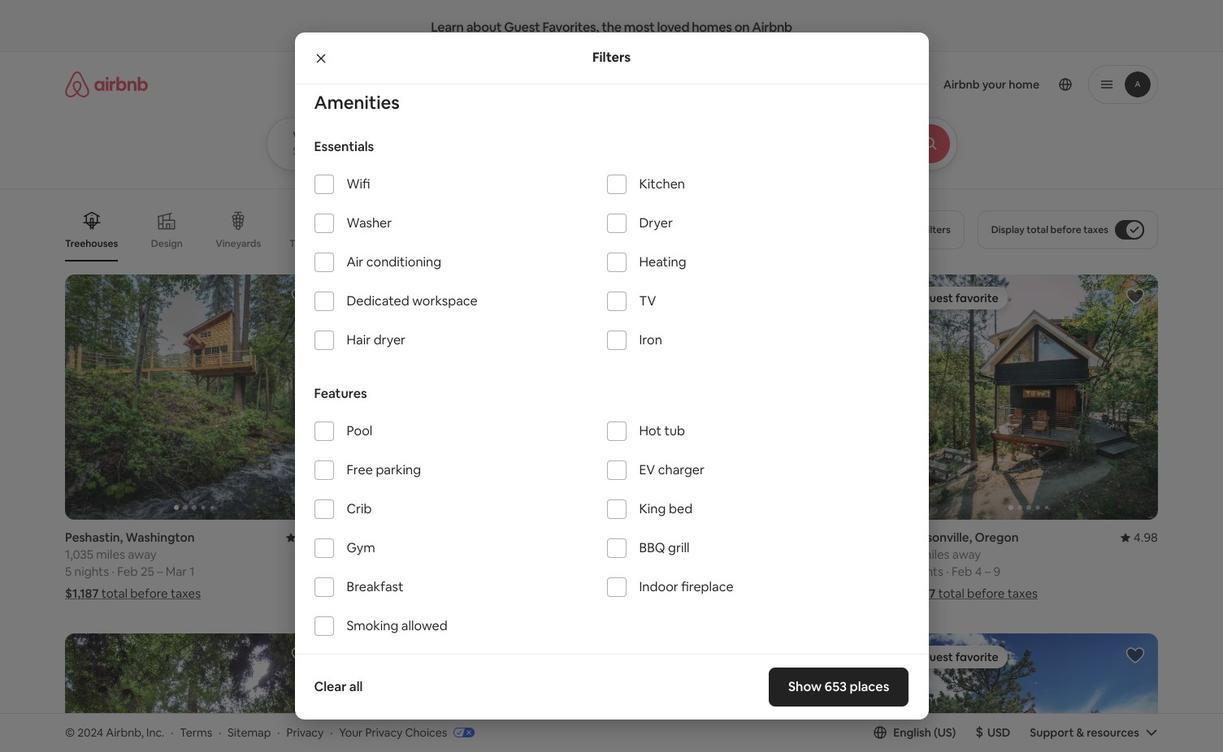 Task type: locate. For each thing, give the bounding box(es) containing it.
dryer
[[374, 332, 406, 349]]

bed
[[669, 501, 693, 518]]

before right indoor
[[687, 586, 725, 602]]

3 away from the left
[[676, 547, 704, 563]]

2 oregon from the left
[[975, 530, 1019, 546]]

indoor fireplace
[[639, 579, 734, 596]]

oregon inside jacksonville, oregon 721 miles away 5 nights · feb 4 – 9 $1,027 total before taxes
[[975, 530, 1019, 546]]

0 horizontal spatial add to wishlist: watsonville, california image
[[291, 646, 311, 666]]

miles inside jacksonville, oregon 721 miles away 5 nights · feb 4 – 9 $1,027 total before taxes
[[921, 547, 950, 563]]

support
[[1030, 726, 1074, 740]]

– inside jacksonville, oregon 721 miles away 5 nights · feb 4 – 9 $1,027 total before taxes
[[985, 564, 991, 580]]

· left your
[[330, 726, 333, 740]]

5 for 1,035
[[65, 564, 72, 580]]

dedicated workspace
[[347, 293, 478, 310]]

9 inside jacksonville, oregon 721 miles away 5 nights · feb 4 – 9 $1,027 total before taxes
[[994, 564, 1001, 580]]

before down '3'
[[411, 586, 449, 602]]

trending
[[289, 237, 330, 250]]

total inside cave junction, oregon 737 miles away 5 nights · feb 4 – 9 $1,124 total before taxes
[[658, 586, 684, 602]]

learn
[[431, 18, 464, 36]]

0 horizontal spatial mar
[[166, 564, 187, 580]]

0 horizontal spatial feb
[[117, 564, 138, 580]]

air conditioning
[[347, 254, 441, 271]]

3
[[419, 564, 426, 580]]

away up '3'
[[399, 547, 427, 563]]

experiences down the homes at top right
[[676, 76, 749, 93]]

english (us)
[[894, 726, 956, 740]]

washer
[[347, 215, 392, 232]]

1 mar from the left
[[166, 564, 187, 580]]

mar inside the peshastin, washington 1,035 miles away 5 nights · feb 25 – mar 1 $1,187 total before taxes
[[166, 564, 187, 580]]

oregon
[[709, 530, 753, 546], [975, 530, 1019, 546]]

before inside jacksonville, oregon 721 miles away 5 nights · feb 4 – 9 $1,027 total before taxes
[[967, 586, 1005, 602]]

1 horizontal spatial show
[[789, 679, 822, 696]]

nights inside the peshastin, washington 1,035 miles away 5 nights · feb 25 – mar 1 $1,187 total before taxes
[[74, 564, 109, 580]]

5
[[65, 564, 72, 580], [343, 564, 350, 580], [621, 564, 628, 580], [900, 564, 906, 580]]

2 horizontal spatial feb
[[952, 564, 972, 580]]

1 4 from the left
[[697, 564, 704, 580]]

feb down grill
[[674, 564, 694, 580]]

1 horizontal spatial 4
[[975, 564, 982, 580]]

5 inside occidental, california 508 miles away 5 nights · mar 3 – 8 $3,971 total before taxes
[[343, 564, 350, 580]]

1 away from the left
[[128, 547, 157, 563]]

free parking
[[347, 462, 421, 479]]

total inside jacksonville, oregon 721 miles away 5 nights · feb 4 – 9 $1,027 total before taxes
[[938, 586, 965, 602]]

away inside cave junction, oregon 737 miles away 5 nights · feb 4 – 9 $1,124 total before taxes
[[676, 547, 704, 563]]

ev charger
[[639, 462, 705, 479]]

english
[[894, 726, 931, 740]]

away inside occidental, california 508 miles away 5 nights · mar 3 – 8 $3,971 total before taxes
[[399, 547, 427, 563]]

add to wishlist: watsonville, california image up 'places'
[[848, 646, 867, 666]]

9 inside cave junction, oregon 737 miles away 5 nights · feb 4 – 9 $1,124 total before taxes
[[715, 564, 723, 580]]

4 5 from the left
[[900, 564, 906, 580]]

0 horizontal spatial oregon
[[709, 530, 753, 546]]

your
[[339, 726, 363, 740]]

4 away from the left
[[952, 547, 981, 563]]

1 horizontal spatial mar
[[395, 564, 417, 580]]

show left map
[[574, 654, 603, 669]]

1 feb from the left
[[117, 564, 138, 580]]

free
[[347, 462, 373, 479]]

· down jacksonville, on the right bottom
[[946, 564, 949, 580]]

occidental,
[[343, 530, 409, 546]]

1 horizontal spatial experiences
[[676, 76, 749, 93]]

8
[[438, 564, 445, 580]]

dedicated
[[347, 293, 409, 310]]

cave junction, oregon 737 miles away 5 nights · feb 4 – 9 $1,124 total before taxes
[[621, 530, 758, 602]]

nights for 1,035
[[74, 564, 109, 580]]

taxes
[[1084, 224, 1109, 237], [171, 586, 201, 602], [451, 586, 481, 602], [727, 586, 758, 602], [1008, 586, 1038, 602]]

total inside the peshastin, washington 1,035 miles away 5 nights · feb 25 – mar 1 $1,187 total before taxes
[[101, 586, 128, 602]]

5 down 737
[[621, 564, 628, 580]]

– inside occidental, california 508 miles away 5 nights · mar 3 – 8 $3,971 total before taxes
[[429, 564, 435, 580]]

oregon right junction,
[[709, 530, 753, 546]]

before right the display
[[1051, 224, 1082, 237]]

0 vertical spatial show
[[574, 654, 603, 669]]

nights inside jacksonville, oregon 721 miles away 5 nights · feb 4 – 9 $1,027 total before taxes
[[909, 564, 944, 580]]

taxes inside cave junction, oregon 737 miles away 5 nights · feb 4 – 9 $1,124 total before taxes
[[727, 586, 758, 602]]

1 vertical spatial show
[[789, 679, 822, 696]]

show for show 653 places
[[789, 679, 822, 696]]

1 horizontal spatial 9
[[994, 564, 1001, 580]]

1 privacy from the left
[[286, 726, 324, 740]]

away down jacksonville, on the right bottom
[[952, 547, 981, 563]]

feb inside the peshastin, washington 1,035 miles away 5 nights · feb 25 – mar 1 $1,187 total before taxes
[[117, 564, 138, 580]]

none search field containing stays
[[266, 52, 1002, 171]]

4 – from the left
[[985, 564, 991, 580]]

1 5 from the left
[[65, 564, 72, 580]]

before down 25
[[130, 586, 168, 602]]

3 5 from the left
[[621, 564, 628, 580]]

grill
[[668, 540, 690, 557]]

mar left '3'
[[395, 564, 417, 580]]

show 653 places
[[789, 679, 890, 696]]

junction,
[[653, 530, 707, 546]]

oregon right jacksonville, on the right bottom
[[975, 530, 1019, 546]]

· right inc.
[[171, 726, 173, 740]]

breakfast
[[347, 579, 403, 596]]

1 horizontal spatial feb
[[674, 564, 694, 580]]

miles for 1,035
[[96, 547, 125, 563]]

– for jacksonville,
[[985, 564, 991, 580]]

privacy
[[286, 726, 324, 740], [365, 726, 403, 740]]

2 nights from the left
[[353, 564, 387, 580]]

nights
[[74, 564, 109, 580], [353, 564, 387, 580], [631, 564, 665, 580], [909, 564, 944, 580]]

before right $1,027
[[967, 586, 1005, 602]]

nights for 721
[[909, 564, 944, 580]]

–
[[157, 564, 163, 580], [429, 564, 435, 580], [707, 564, 713, 580], [985, 564, 991, 580]]

feb for 1,035 miles away
[[117, 564, 138, 580]]

1 miles from the left
[[96, 547, 125, 563]]

fireplace
[[681, 579, 734, 596]]

miles down peshastin,
[[96, 547, 125, 563]]

· left privacy link
[[277, 726, 280, 740]]

4 miles from the left
[[921, 547, 950, 563]]

away up 25
[[128, 547, 157, 563]]

2 experiences from the left
[[676, 76, 749, 93]]

before inside the peshastin, washington 1,035 miles away 5 nights · feb 25 – mar 1 $1,187 total before taxes
[[130, 586, 168, 602]]

peshastin,
[[65, 530, 123, 546]]

add to wishlist: white salmon, washington image
[[569, 646, 589, 666]]

4 inside jacksonville, oregon 721 miles away 5 nights · feb 4 – 9 $1,027 total before taxes
[[975, 564, 982, 580]]

wifi
[[347, 176, 370, 193]]

1 oregon from the left
[[709, 530, 753, 546]]

5 down the 721 in the bottom right of the page
[[900, 564, 906, 580]]

show inside button
[[574, 654, 603, 669]]

0 horizontal spatial show
[[574, 654, 603, 669]]

nights inside cave junction, oregon 737 miles away 5 nights · feb 4 – 9 $1,124 total before taxes
[[631, 564, 665, 580]]

cave
[[621, 530, 650, 546]]

away inside the peshastin, washington 1,035 miles away 5 nights · feb 25 – mar 1 $1,187 total before taxes
[[128, 547, 157, 563]]

taxes inside the peshastin, washington 1,035 miles away 5 nights · feb 25 – mar 1 $1,187 total before taxes
[[171, 586, 201, 602]]

2 miles from the left
[[367, 547, 396, 563]]

resources
[[1087, 726, 1140, 740]]

2 5 from the left
[[343, 564, 350, 580]]

bbq grill
[[639, 540, 690, 557]]

2 feb from the left
[[674, 564, 694, 580]]

before inside cave junction, oregon 737 miles away 5 nights · feb 4 – 9 $1,124 total before taxes
[[687, 586, 725, 602]]

tub
[[664, 423, 685, 440]]

·
[[112, 564, 115, 580], [390, 564, 393, 580], [668, 564, 671, 580], [946, 564, 949, 580], [171, 726, 173, 740], [219, 726, 221, 740], [277, 726, 280, 740], [330, 726, 333, 740]]

away down junction,
[[676, 547, 704, 563]]

· left 25
[[112, 564, 115, 580]]

0 horizontal spatial privacy
[[286, 726, 324, 740]]

5 for 721
[[900, 564, 906, 580]]

0 horizontal spatial 9
[[715, 564, 723, 580]]

5 inside jacksonville, oregon 721 miles away 5 nights · feb 4 – 9 $1,027 total before taxes
[[900, 564, 906, 580]]

– for occidental,
[[429, 564, 435, 580]]

miles down jacksonville, on the right bottom
[[921, 547, 950, 563]]

2 4 from the left
[[975, 564, 982, 580]]

feb down jacksonville, on the right bottom
[[952, 564, 972, 580]]

2 away from the left
[[399, 547, 427, 563]]

privacy right your
[[365, 726, 403, 740]]

total right $1,027
[[938, 586, 965, 602]]

nights inside occidental, california 508 miles away 5 nights · mar 3 – 8 $3,971 total before taxes
[[353, 564, 387, 580]]

miles inside the peshastin, washington 1,035 miles away 5 nights · feb 25 – mar 1 $1,187 total before taxes
[[96, 547, 125, 563]]

terms
[[180, 726, 212, 740]]

add to wishlist: jacksonville, oregon image
[[1126, 287, 1145, 306]]

1 – from the left
[[157, 564, 163, 580]]

3 – from the left
[[707, 564, 713, 580]]

1 horizontal spatial add to wishlist: watsonville, california image
[[848, 646, 867, 666]]

group
[[65, 198, 880, 262], [65, 275, 324, 520], [343, 275, 602, 520], [621, 275, 880, 520], [900, 275, 1158, 520], [65, 634, 324, 753], [343, 634, 602, 753], [621, 634, 880, 753], [900, 634, 1158, 753]]

clear all
[[314, 679, 363, 696]]

5 down 1,035
[[65, 564, 72, 580]]

inc.
[[146, 726, 164, 740]]

feb left 25
[[117, 564, 138, 580]]

1 horizontal spatial oregon
[[975, 530, 1019, 546]]

2 – from the left
[[429, 564, 435, 580]]

miles down occidental,
[[367, 547, 396, 563]]

$ usd
[[976, 724, 1011, 741]]

before
[[1051, 224, 1082, 237], [130, 586, 168, 602], [411, 586, 449, 602], [687, 586, 725, 602], [967, 586, 1005, 602]]

feb
[[117, 564, 138, 580], [674, 564, 694, 580], [952, 564, 972, 580]]

· left '3'
[[390, 564, 393, 580]]

iron
[[639, 332, 662, 349]]

the
[[602, 18, 622, 36]]

· down bbq grill
[[668, 564, 671, 580]]

3 feb from the left
[[952, 564, 972, 580]]

allowed
[[401, 618, 448, 635]]

oregon inside cave junction, oregon 737 miles away 5 nights · feb 4 – 9 $1,124 total before taxes
[[709, 530, 753, 546]]

total up smoking allowed
[[382, 586, 408, 602]]

add to wishlist: watsonville, california image
[[291, 646, 311, 666], [848, 646, 867, 666]]

&
[[1076, 726, 1084, 740]]

experiences down filters
[[533, 76, 606, 93]]

$1,187
[[65, 586, 99, 602]]

taxes inside jacksonville, oregon 721 miles away 5 nights · feb 4 – 9 $1,027 total before taxes
[[1008, 586, 1038, 602]]

feb inside jacksonville, oregon 721 miles away 5 nights · feb 4 – 9 $1,027 total before taxes
[[952, 564, 972, 580]]

1 9 from the left
[[715, 564, 723, 580]]

mar left 1
[[166, 564, 187, 580]]

1 experiences from the left
[[533, 76, 606, 93]]

5 inside the peshastin, washington 1,035 miles away 5 nights · feb 25 – mar 1 $1,187 total before taxes
[[65, 564, 72, 580]]

amenities
[[314, 91, 400, 114]]

2 9 from the left
[[994, 564, 1001, 580]]

None search field
[[266, 52, 1002, 171]]

show left 653
[[789, 679, 822, 696]]

add to wishlist: watsonville, california image up clear all 'button'
[[291, 646, 311, 666]]

guest
[[504, 18, 540, 36]]

nights down 1,035
[[74, 564, 109, 580]]

nights down 508
[[353, 564, 387, 580]]

show inside filters dialog
[[789, 679, 822, 696]]

© 2024 airbnb, inc. ·
[[65, 726, 173, 740]]

0 horizontal spatial experiences
[[533, 76, 606, 93]]

hair dryer
[[347, 332, 406, 349]]

total right '$1,124'
[[658, 586, 684, 602]]

5 down 508
[[343, 564, 350, 580]]

721
[[900, 547, 918, 563]]

1 nights from the left
[[74, 564, 109, 580]]

4 nights from the left
[[909, 564, 944, 580]]

total right $1,187
[[101, 586, 128, 602]]

3 miles from the left
[[644, 547, 673, 563]]

experiences inside experiences 'button'
[[533, 76, 606, 93]]

nights down 737
[[631, 564, 665, 580]]

miles right 737
[[644, 547, 673, 563]]

(us)
[[934, 726, 956, 740]]

miles for 721
[[921, 547, 950, 563]]

2 mar from the left
[[395, 564, 417, 580]]

miles inside occidental, california 508 miles away 5 nights · mar 3 – 8 $3,971 total before taxes
[[367, 547, 396, 563]]

privacy left your
[[286, 726, 324, 740]]

0 horizontal spatial 4
[[697, 564, 704, 580]]

hot tub
[[639, 423, 685, 440]]

away
[[128, 547, 157, 563], [399, 547, 427, 563], [676, 547, 704, 563], [952, 547, 981, 563]]

heating
[[639, 254, 686, 271]]

mar
[[166, 564, 187, 580], [395, 564, 417, 580]]

experiences button
[[519, 67, 620, 102]]

away inside jacksonville, oregon 721 miles away 5 nights · feb 4 – 9 $1,027 total before taxes
[[952, 547, 981, 563]]

$1,124
[[621, 586, 655, 602]]

4
[[697, 564, 704, 580], [975, 564, 982, 580]]

3 nights from the left
[[631, 564, 665, 580]]

– inside the peshastin, washington 1,035 miles away 5 nights · feb 25 – mar 1 $1,187 total before taxes
[[157, 564, 163, 580]]

your privacy choices
[[339, 726, 447, 740]]

stays tab panel
[[266, 117, 1002, 171]]

total inside occidental, california 508 miles away 5 nights · mar 3 – 8 $3,971 total before taxes
[[382, 586, 408, 602]]

nights up $1,027
[[909, 564, 944, 580]]

terms · sitemap · privacy ·
[[180, 726, 333, 740]]

nights for 508
[[353, 564, 387, 580]]

1 horizontal spatial privacy
[[365, 726, 403, 740]]

most
[[624, 18, 655, 36]]



Task type: vqa. For each thing, say whether or not it's contained in the screenshot.
second 'Visa Card' image from the bottom
no



Task type: describe. For each thing, give the bounding box(es) containing it.
stays
[[473, 76, 506, 93]]

occidental, california 508 miles away 5 nights · mar 3 – 8 $3,971 total before taxes
[[343, 530, 481, 602]]

4.87 out of 5 average rating image
[[286, 530, 324, 546]]

5 inside cave junction, oregon 737 miles away 5 nights · feb 4 – 9 $1,124 total before taxes
[[621, 564, 628, 580]]

group containing treehouses
[[65, 198, 880, 262]]

sitemap
[[228, 726, 271, 740]]

favorites,
[[543, 18, 599, 36]]

25
[[141, 564, 154, 580]]

ev
[[639, 462, 655, 479]]

stays button
[[460, 67, 519, 102]]

terms link
[[180, 726, 212, 740]]

before inside occidental, california 508 miles away 5 nights · mar 3 – 8 $3,971 total before taxes
[[411, 586, 449, 602]]

profile element
[[774, 52, 1158, 117]]

jacksonville,
[[900, 530, 972, 546]]

washington
[[126, 530, 195, 546]]

653
[[825, 679, 847, 696]]

learn about guest favorites, the most loved homes on airbnb
[[431, 18, 792, 36]]

add to wishlist: peshastin, washington image
[[291, 287, 311, 306]]

2 privacy from the left
[[365, 726, 403, 740]]

feb inside cave junction, oregon 737 miles away 5 nights · feb 4 – 9 $1,124 total before taxes
[[674, 564, 694, 580]]

indoor
[[639, 579, 678, 596]]

english (us) button
[[874, 726, 956, 740]]

· inside occidental, california 508 miles away 5 nights · mar 3 – 8 $3,971 total before taxes
[[390, 564, 393, 580]]

filters
[[592, 49, 631, 66]]

tv
[[639, 293, 656, 310]]

display
[[991, 224, 1025, 237]]

air
[[347, 254, 364, 271]]

miles for 508
[[367, 547, 396, 563]]

features
[[314, 385, 367, 402]]

· right terms
[[219, 726, 221, 740]]

usd
[[987, 726, 1011, 740]]

map
[[606, 654, 630, 669]]

2024
[[77, 726, 103, 740]]

treehouses
[[65, 237, 118, 250]]

cabins
[[603, 237, 635, 250]]

support & resources button
[[1030, 726, 1158, 740]]

clear all button
[[306, 671, 371, 704]]

4.98 out of 5 average rating image
[[1121, 530, 1158, 546]]

©
[[65, 726, 75, 740]]

dryer
[[639, 215, 673, 232]]

· inside cave junction, oregon 737 miles away 5 nights · feb 4 – 9 $1,124 total before taxes
[[668, 564, 671, 580]]

about
[[466, 18, 502, 36]]

experiences inside online experiences 'link'
[[676, 76, 749, 93]]

what can we help you find? tab list
[[460, 67, 620, 102]]

vineyards
[[216, 237, 261, 250]]

1 add to wishlist: watsonville, california image from the left
[[291, 646, 311, 666]]

essentials
[[314, 138, 374, 155]]

· inside jacksonville, oregon 721 miles away 5 nights · feb 4 – 9 $1,027 total before taxes
[[946, 564, 949, 580]]

total right the display
[[1027, 224, 1049, 237]]

conditioning
[[366, 254, 441, 271]]

· inside the peshastin, washington 1,035 miles away 5 nights · feb 25 – mar 1 $1,187 total before taxes
[[112, 564, 115, 580]]

filters dialog
[[295, 33, 929, 753]]

– inside cave junction, oregon 737 miles away 5 nights · feb 4 – 9 $1,124 total before taxes
[[707, 564, 713, 580]]

smoking allowed
[[347, 618, 448, 635]]

show for show map
[[574, 654, 603, 669]]

Where search field
[[293, 144, 470, 158]]

display total before taxes
[[991, 224, 1109, 237]]

hair
[[347, 332, 371, 349]]

4 inside cave junction, oregon 737 miles away 5 nights · feb 4 – 9 $1,124 total before taxes
[[697, 564, 704, 580]]

airbnb,
[[106, 726, 144, 740]]

online experiences
[[635, 76, 749, 93]]

2 add to wishlist: watsonville, california image from the left
[[848, 646, 867, 666]]

508
[[343, 547, 364, 563]]

away for peshastin,
[[128, 547, 157, 563]]

online experiences link
[[620, 67, 763, 102]]

add to wishlist: lyons, colorado image
[[1126, 646, 1145, 666]]

california
[[412, 530, 467, 546]]

4.98
[[1134, 530, 1158, 546]]

– for peshastin,
[[157, 564, 163, 580]]

loved
[[657, 18, 689, 36]]

charger
[[658, 462, 705, 479]]

smoking
[[347, 618, 399, 635]]

airbnb
[[752, 18, 792, 36]]

all
[[349, 679, 363, 696]]

bbq
[[639, 540, 665, 557]]

feb for 721 miles away
[[952, 564, 972, 580]]

1,035
[[65, 547, 93, 563]]

mar inside occidental, california 508 miles away 5 nights · mar 3 – 8 $3,971 total before taxes
[[395, 564, 417, 580]]

show map
[[574, 654, 630, 669]]

learn about guest favorites, the most loved homes on airbnb link
[[424, 12, 799, 42]]

taxes inside occidental, california 508 miles away 5 nights · mar 3 – 8 $3,971 total before taxes
[[451, 586, 481, 602]]

your privacy choices link
[[339, 726, 475, 741]]

away for jacksonville,
[[952, 547, 981, 563]]

crib
[[347, 501, 372, 518]]

away for occidental,
[[399, 547, 427, 563]]

pool
[[347, 423, 372, 440]]

show map button
[[558, 642, 665, 681]]

jacksonville, oregon 721 miles away 5 nights · feb 4 – 9 $1,027 total before taxes
[[900, 530, 1038, 602]]

clear
[[314, 679, 347, 696]]

hot
[[639, 423, 662, 440]]

show 653 places link
[[769, 668, 909, 707]]

4.87
[[299, 530, 324, 546]]

5 for 508
[[343, 564, 350, 580]]

peshastin, washington 1,035 miles away 5 nights · feb 25 – mar 1 $1,187 total before taxes
[[65, 530, 201, 602]]

kitchen
[[639, 176, 685, 193]]

737
[[621, 547, 641, 563]]

online
[[635, 76, 673, 93]]

1
[[190, 564, 195, 580]]

privacy link
[[286, 726, 324, 740]]

$1,027
[[900, 586, 936, 602]]

support & resources
[[1030, 726, 1140, 740]]

design
[[151, 237, 183, 250]]

miles inside cave junction, oregon 737 miles away 5 nights · feb 4 – 9 $1,124 total before taxes
[[644, 547, 673, 563]]



